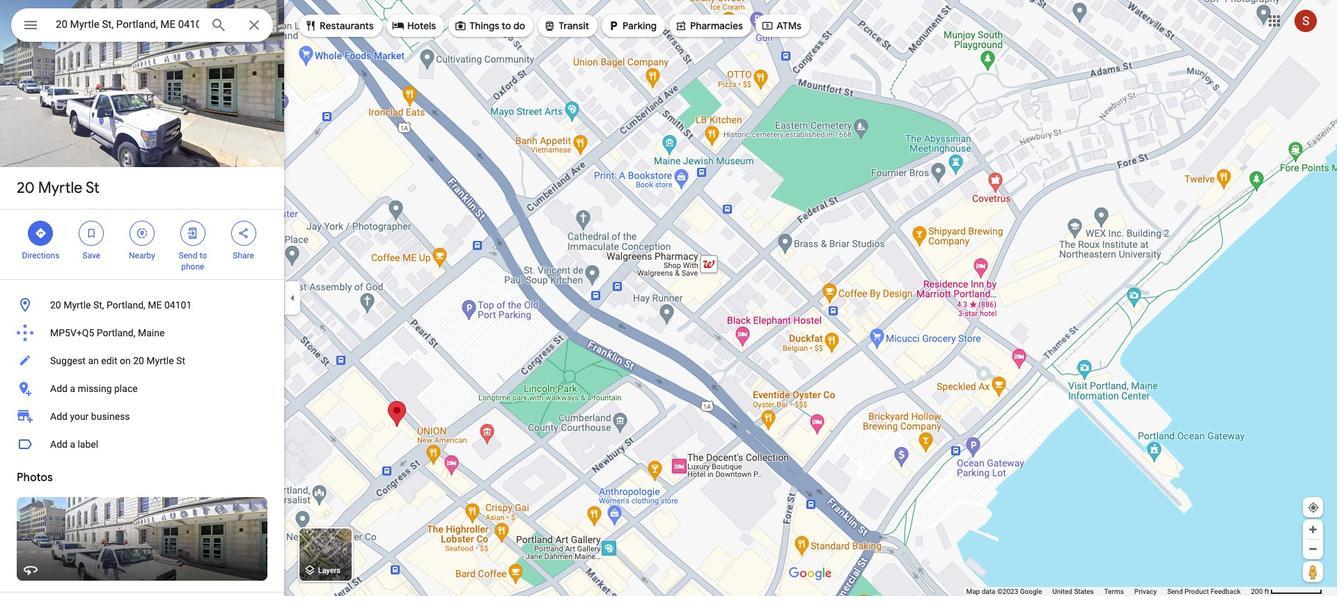Task type: describe. For each thing, give the bounding box(es) containing it.
terms button
[[1104, 587, 1124, 596]]

zoom out image
[[1308, 544, 1318, 554]]

 search field
[[11, 8, 273, 45]]

things
[[470, 20, 499, 32]]

myrtle for st
[[38, 178, 83, 198]]

privacy
[[1134, 588, 1157, 595]]

suggest an edit on 20 myrtle st button
[[0, 347, 284, 375]]

st inside button
[[176, 355, 185, 366]]

google maps element
[[0, 0, 1337, 596]]


[[304, 18, 317, 33]]


[[607, 18, 620, 33]]

to inside send to phone
[[199, 251, 207, 260]]

200
[[1251, 588, 1263, 595]]

st,
[[93, 299, 104, 311]]

missing
[[78, 383, 112, 394]]

add for add your business
[[50, 411, 68, 422]]

 transit
[[543, 18, 589, 33]]

add for add a missing place
[[50, 383, 68, 394]]

layers
[[318, 566, 341, 576]]


[[85, 226, 98, 241]]

2 vertical spatial myrtle
[[146, 355, 174, 366]]

parking
[[623, 20, 657, 32]]

zoom in image
[[1308, 524, 1318, 535]]

0 horizontal spatial st
[[86, 178, 99, 198]]

 parking
[[607, 18, 657, 33]]

place
[[114, 383, 138, 394]]

20 myrtle st, portland, me 04101
[[50, 299, 192, 311]]

photos
[[17, 471, 53, 485]]

20 myrtle st main content
[[0, 0, 284, 596]]

footer inside 'google maps' element
[[966, 587, 1251, 596]]

me
[[148, 299, 162, 311]]

add a missing place
[[50, 383, 138, 394]]

hotels
[[407, 20, 436, 32]]

20 myrtle st
[[17, 178, 99, 198]]

map
[[966, 588, 980, 595]]

transit
[[559, 20, 589, 32]]

maine
[[138, 327, 165, 338]]

send to phone
[[179, 251, 207, 272]]


[[454, 18, 467, 33]]

send product feedback
[[1167, 588, 1241, 595]]

200 ft button
[[1251, 588, 1323, 595]]

mp5v+q5 portland, maine button
[[0, 319, 284, 347]]

add a label
[[50, 439, 98, 450]]

to inside " things to do"
[[502, 20, 511, 32]]

on
[[120, 355, 131, 366]]

20 for 20 myrtle st
[[17, 178, 35, 198]]


[[761, 18, 774, 33]]

do
[[513, 20, 525, 32]]

show your location image
[[1307, 501, 1320, 514]]


[[22, 15, 39, 35]]

data
[[982, 588, 996, 595]]


[[675, 18, 687, 33]]

add your business link
[[0, 403, 284, 430]]

 hotels
[[392, 18, 436, 33]]

04101
[[164, 299, 192, 311]]

 button
[[11, 8, 50, 45]]

united states button
[[1053, 587, 1094, 596]]


[[237, 226, 250, 241]]

an
[[88, 355, 99, 366]]

feedback
[[1211, 588, 1241, 595]]

atms
[[777, 20, 802, 32]]

add your business
[[50, 411, 130, 422]]


[[543, 18, 556, 33]]

show street view coverage image
[[1303, 561, 1323, 582]]

myrtle for st,
[[64, 299, 91, 311]]

collapse side panel image
[[285, 290, 300, 306]]

terms
[[1104, 588, 1124, 595]]

business
[[91, 411, 130, 422]]

save
[[82, 251, 100, 260]]



Task type: vqa. For each thing, say whether or not it's contained in the screenshot.


Task type: locate. For each thing, give the bounding box(es) containing it.
20 myrtle st, portland, me 04101 button
[[0, 291, 284, 319]]

1 horizontal spatial send
[[1167, 588, 1183, 595]]

1 vertical spatial send
[[1167, 588, 1183, 595]]

nearby
[[129, 251, 155, 260]]

send
[[179, 251, 197, 260], [1167, 588, 1183, 595]]

1 horizontal spatial st
[[176, 355, 185, 366]]

a inside add a label button
[[70, 439, 75, 450]]

20 right on
[[133, 355, 144, 366]]

add inside "button"
[[50, 383, 68, 394]]

portland, up suggest an edit on 20 myrtle st at left bottom
[[97, 327, 135, 338]]

send for send product feedback
[[1167, 588, 1183, 595]]

google account: sheryl atherton  
(sheryl.atherton@adept.ai) image
[[1295, 9, 1317, 32]]

2 vertical spatial 20
[[133, 355, 144, 366]]

2 vertical spatial add
[[50, 439, 68, 450]]

 atms
[[761, 18, 802, 33]]

1 vertical spatial st
[[176, 355, 185, 366]]

add left label
[[50, 439, 68, 450]]

send left product
[[1167, 588, 1183, 595]]

st up  on the left top
[[86, 178, 99, 198]]

portland,
[[107, 299, 145, 311], [97, 327, 135, 338]]

send product feedback button
[[1167, 587, 1241, 596]]

product
[[1185, 588, 1209, 595]]

20 for 20 myrtle st, portland, me 04101
[[50, 299, 61, 311]]

2 horizontal spatial 20
[[133, 355, 144, 366]]

united
[[1053, 588, 1073, 595]]

myrtle down maine on the bottom left of page
[[146, 355, 174, 366]]

0 vertical spatial to
[[502, 20, 511, 32]]

20 up 
[[17, 178, 35, 198]]

to
[[502, 20, 511, 32], [199, 251, 207, 260]]

to left do
[[502, 20, 511, 32]]


[[34, 226, 47, 241]]

label
[[78, 439, 98, 450]]

map data ©2023 google
[[966, 588, 1042, 595]]

edit
[[101, 355, 117, 366]]

a inside add a missing place "button"
[[70, 383, 75, 394]]

0 horizontal spatial 20
[[17, 178, 35, 198]]

2 a from the top
[[70, 439, 75, 450]]

a left missing at bottom left
[[70, 383, 75, 394]]

suggest
[[50, 355, 86, 366]]

1 vertical spatial myrtle
[[64, 299, 91, 311]]

restaurants
[[320, 20, 374, 32]]

add down suggest
[[50, 383, 68, 394]]

portland, right st,
[[107, 299, 145, 311]]

0 horizontal spatial send
[[179, 251, 197, 260]]

actions for 20 myrtle st region
[[0, 210, 284, 279]]

1 vertical spatial portland,
[[97, 327, 135, 338]]

ft
[[1265, 588, 1269, 595]]

st down mp5v+q5 portland, maine button
[[176, 355, 185, 366]]

a for label
[[70, 439, 75, 450]]

add left your
[[50, 411, 68, 422]]

1 a from the top
[[70, 383, 75, 394]]

add a missing place button
[[0, 375, 284, 403]]

1 vertical spatial a
[[70, 439, 75, 450]]

0 vertical spatial portland,
[[107, 299, 145, 311]]

none field inside 20 myrtle st, portland, me 04101 field
[[56, 16, 199, 33]]

privacy button
[[1134, 587, 1157, 596]]

a left label
[[70, 439, 75, 450]]

pharmacies
[[690, 20, 743, 32]]

0 vertical spatial st
[[86, 178, 99, 198]]

0 vertical spatial add
[[50, 383, 68, 394]]

add
[[50, 383, 68, 394], [50, 411, 68, 422], [50, 439, 68, 450]]

3 add from the top
[[50, 439, 68, 450]]

1 horizontal spatial to
[[502, 20, 511, 32]]

google
[[1020, 588, 1042, 595]]

200 ft
[[1251, 588, 1269, 595]]

20 up mp5v+q5
[[50, 299, 61, 311]]

1 vertical spatial to
[[199, 251, 207, 260]]

united states
[[1053, 588, 1094, 595]]

myrtle
[[38, 178, 83, 198], [64, 299, 91, 311], [146, 355, 174, 366]]

your
[[70, 411, 89, 422]]

footer
[[966, 587, 1251, 596]]


[[187, 226, 199, 241]]

0 vertical spatial a
[[70, 383, 75, 394]]

0 vertical spatial send
[[179, 251, 197, 260]]

mp5v+q5 portland, maine
[[50, 327, 165, 338]]

1 add from the top
[[50, 383, 68, 394]]

a for missing
[[70, 383, 75, 394]]

 restaurants
[[304, 18, 374, 33]]

mp5v+q5
[[50, 327, 94, 338]]

send inside send product feedback button
[[1167, 588, 1183, 595]]

phone
[[181, 262, 204, 272]]

1 vertical spatial 20
[[50, 299, 61, 311]]

0 vertical spatial 20
[[17, 178, 35, 198]]

©2023
[[997, 588, 1018, 595]]

0 vertical spatial myrtle
[[38, 178, 83, 198]]

2 add from the top
[[50, 411, 68, 422]]

send inside send to phone
[[179, 251, 197, 260]]

1 vertical spatial add
[[50, 411, 68, 422]]

states
[[1074, 588, 1094, 595]]

20 Myrtle St, Portland, ME 04101 field
[[11, 8, 273, 42]]

add inside button
[[50, 439, 68, 450]]


[[392, 18, 404, 33]]

20
[[17, 178, 35, 198], [50, 299, 61, 311], [133, 355, 144, 366]]

directions
[[22, 251, 59, 260]]

a
[[70, 383, 75, 394], [70, 439, 75, 450]]

suggest an edit on 20 myrtle st
[[50, 355, 185, 366]]

send up "phone"
[[179, 251, 197, 260]]

 things to do
[[454, 18, 525, 33]]


[[136, 226, 148, 241]]

1 horizontal spatial 20
[[50, 299, 61, 311]]

0 horizontal spatial to
[[199, 251, 207, 260]]

st
[[86, 178, 99, 198], [176, 355, 185, 366]]

myrtle up 
[[38, 178, 83, 198]]

 pharmacies
[[675, 18, 743, 33]]

None field
[[56, 16, 199, 33]]

footer containing map data ©2023 google
[[966, 587, 1251, 596]]

myrtle left st,
[[64, 299, 91, 311]]

add a label button
[[0, 430, 284, 458]]

send for send to phone
[[179, 251, 197, 260]]

add for add a label
[[50, 439, 68, 450]]

share
[[233, 251, 254, 260]]

to up "phone"
[[199, 251, 207, 260]]



